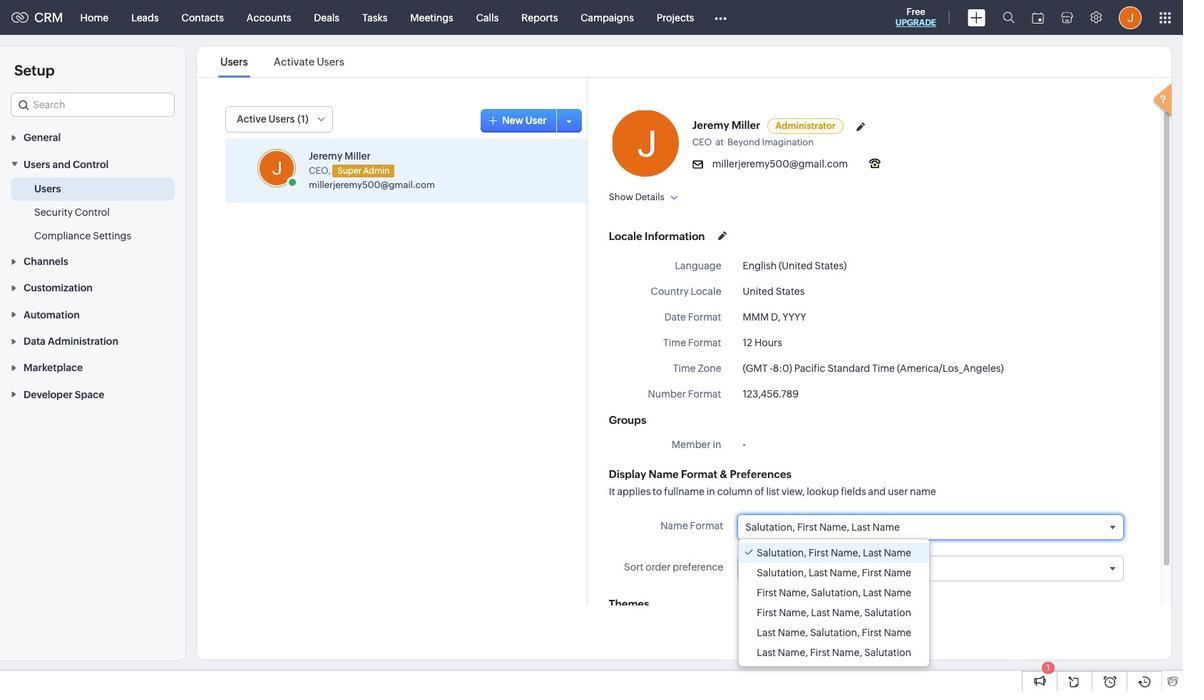 Task type: vqa. For each thing, say whether or not it's contained in the screenshot.
first name, salutation, last name
yes



Task type: describe. For each thing, give the bounding box(es) containing it.
and inside dropdown button
[[52, 159, 71, 170]]

last up last name, salutation, first name on the bottom
[[811, 608, 830, 619]]

lookup
[[807, 486, 839, 498]]

ceo at beyond imagination
[[692, 137, 814, 148]]

super
[[338, 166, 362, 176]]

data administration button
[[0, 328, 185, 355]]

campaigns
[[581, 12, 634, 23]]

home
[[80, 12, 109, 23]]

tasks
[[362, 12, 387, 23]]

name format
[[661, 521, 723, 532]]

millerjeremy500@gmail.com link
[[309, 179, 435, 190]]

ceo
[[692, 137, 712, 148]]

format for name
[[690, 521, 723, 532]]

users and control
[[24, 159, 109, 170]]

preferences
[[730, 469, 792, 481]]

compliance settings link
[[34, 229, 131, 243]]

projects link
[[645, 0, 706, 35]]

12 hours
[[743, 337, 782, 349]]

channels
[[24, 256, 68, 267]]

users right the "activate" in the top of the page
[[317, 56, 344, 68]]

new
[[502, 114, 523, 126]]

new user button
[[481, 109, 561, 132]]

activate
[[274, 56, 315, 68]]

users inside region
[[34, 183, 61, 194]]

first up first name, salutation, last name
[[862, 568, 882, 579]]

new user
[[502, 114, 547, 126]]

security control
[[34, 207, 110, 218]]

home link
[[69, 0, 120, 35]]

free upgrade
[[896, 6, 936, 28]]

name inside "display name format & preferences it applies to fullname in column of list view, lookup fields and user name"
[[649, 469, 679, 481]]

format for number
[[688, 389, 721, 400]]

setup
[[14, 62, 55, 78]]

salutation for last name, first name, salutation
[[864, 648, 911, 659]]

states)
[[815, 260, 847, 272]]

ceo,
[[309, 165, 331, 176]]

d,
[[771, 312, 781, 323]]

calls link
[[465, 0, 510, 35]]

users and control button
[[0, 151, 185, 177]]

beyond
[[727, 137, 760, 148]]

general
[[24, 132, 61, 144]]

last name, first name, salutation
[[757, 648, 911, 659]]

member in
[[672, 439, 721, 451]]

date
[[664, 312, 686, 323]]

leads
[[131, 12, 159, 23]]

1
[[1047, 664, 1050, 673]]

mmm
[[743, 312, 769, 323]]

activate users
[[274, 56, 344, 68]]

sort order preference
[[624, 562, 723, 574]]

space
[[75, 389, 104, 401]]

display name format & preferences it applies to fullname in column of list view, lookup fields and user name
[[609, 469, 936, 498]]

(united
[[779, 260, 813, 272]]

reports link
[[510, 0, 569, 35]]

and inside "display name format & preferences it applies to fullname in column of list view, lookup fields and user name"
[[868, 486, 886, 498]]

reports
[[522, 12, 558, 23]]

time right standard
[[872, 363, 895, 374]]

0 vertical spatial locale
[[609, 230, 642, 242]]

member
[[672, 439, 711, 451]]

jeremy miller ceo, super admin millerjeremy500@gmail.com
[[309, 150, 435, 190]]

zone
[[698, 363, 721, 374]]

salutation, last name, first name
[[757, 568, 911, 579]]

projects
[[657, 12, 694, 23]]

last up first name, salutation, last name
[[809, 568, 828, 579]]

control inside the security control link
[[75, 207, 110, 218]]

first name, salutation, last name
[[757, 588, 911, 599]]

language
[[675, 260, 721, 272]]

salutation for first name, last name, salutation
[[864, 608, 911, 619]]

campaigns link
[[569, 0, 645, 35]]

leads link
[[120, 0, 170, 35]]

salutation, inside field
[[745, 522, 795, 533]]

hours
[[754, 337, 782, 349]]

imagination
[[762, 137, 814, 148]]

(america/los_angeles)
[[897, 363, 1004, 374]]

developer space button
[[0, 381, 185, 408]]

last up salutation, last name, first name
[[863, 548, 882, 559]]

123,456.789
[[743, 389, 799, 400]]

pacific
[[794, 363, 826, 374]]

1 horizontal spatial locale
[[691, 286, 721, 297]]

user
[[888, 486, 908, 498]]

create menu element
[[959, 0, 994, 35]]

united
[[743, 286, 774, 297]]

mmm d, yyyy
[[743, 312, 806, 323]]

standard
[[828, 363, 870, 374]]

(gmt -8:0) pacific standard time (america/los_angeles)
[[743, 363, 1004, 374]]

number
[[648, 389, 686, 400]]

upgrade
[[896, 18, 936, 28]]

first up last name, first name, salutation
[[862, 628, 882, 639]]

tree containing salutation, first name, last name
[[739, 540, 929, 667]]

contacts
[[182, 12, 224, 23]]

to
[[653, 486, 662, 498]]

details
[[635, 192, 664, 203]]

admin
[[363, 166, 390, 176]]

time format
[[663, 337, 721, 349]]

time for time format
[[663, 337, 686, 349]]

12
[[743, 337, 752, 349]]

profile image
[[1119, 6, 1142, 29]]



Task type: locate. For each thing, give the bounding box(es) containing it.
format for time
[[688, 337, 721, 349]]

0 vertical spatial users link
[[218, 56, 250, 68]]

locale
[[609, 230, 642, 242], [691, 286, 721, 297]]

automation
[[24, 309, 80, 321]]

miller inside jeremy miller ceo, super admin millerjeremy500@gmail.com
[[344, 150, 371, 162]]

time zone
[[673, 363, 721, 374]]

format inside "display name format & preferences it applies to fullname in column of list view, lookup fields and user name"
[[681, 469, 718, 481]]

first down last name, salutation, first name on the bottom
[[810, 648, 830, 659]]

salutation, first name, last name inside tree
[[757, 548, 911, 559]]

salutation, first name, last name
[[745, 522, 900, 533], [757, 548, 911, 559]]

last up last name, first name, salutation
[[757, 628, 776, 639]]

1 horizontal spatial miller
[[732, 119, 760, 131]]

sort
[[624, 562, 644, 574]]

users link up security at left
[[34, 182, 61, 196]]

none field search
[[11, 93, 175, 117]]

None field
[[11, 93, 175, 117], [738, 557, 1123, 582], [738, 557, 1123, 582]]

in left column
[[707, 486, 715, 498]]

first up salutation, last name, first name
[[809, 548, 829, 559]]

name inside field
[[873, 522, 900, 533]]

locale information
[[609, 230, 705, 242]]

jeremy for jeremy miller ceo, super admin millerjeremy500@gmail.com
[[309, 150, 343, 162]]

number format
[[648, 389, 721, 400]]

customization button
[[0, 275, 185, 301]]

states
[[776, 286, 805, 297]]

&
[[720, 469, 728, 481]]

search element
[[994, 0, 1023, 35]]

salutation, up first name, salutation, last name
[[757, 568, 807, 579]]

contacts link
[[170, 0, 235, 35]]

in
[[713, 439, 721, 451], [707, 486, 715, 498]]

format down zone
[[688, 389, 721, 400]]

developer space
[[24, 389, 104, 401]]

in inside "display name format & preferences it applies to fullname in column of list view, lookup fields and user name"
[[707, 486, 715, 498]]

salutation, first name, last name for tree containing salutation, first name, last name
[[757, 548, 911, 559]]

first name, last name, salutation
[[757, 608, 911, 619]]

locale down language
[[691, 286, 721, 297]]

compliance
[[34, 230, 91, 242]]

jeremy up the ceo
[[692, 119, 729, 131]]

in right "member"
[[713, 439, 721, 451]]

salutation, first name, last name up salutation, last name, first name
[[757, 548, 911, 559]]

it
[[609, 486, 615, 498]]

users link for activate users link
[[218, 56, 250, 68]]

8:0)
[[773, 363, 792, 374]]

last down last name, salutation, first name on the bottom
[[757, 648, 776, 659]]

1 vertical spatial -
[[743, 439, 746, 451]]

last down salutation, last name, first name
[[863, 588, 882, 599]]

active users (1)
[[237, 113, 309, 125]]

at
[[716, 137, 724, 148]]

1 vertical spatial jeremy
[[309, 150, 343, 162]]

users inside dropdown button
[[24, 159, 50, 170]]

1 vertical spatial in
[[707, 486, 715, 498]]

(gmt
[[743, 363, 768, 374]]

1 vertical spatial control
[[75, 207, 110, 218]]

control down 'general' dropdown button
[[73, 159, 109, 170]]

0 horizontal spatial users link
[[34, 182, 61, 196]]

list
[[766, 486, 780, 498]]

security control link
[[34, 205, 110, 219]]

0 vertical spatial -
[[770, 363, 773, 374]]

format up the time format at the right of page
[[688, 312, 721, 323]]

crm
[[34, 10, 63, 25]]

- up preferences
[[743, 439, 746, 451]]

salutation, first name, last name for salutation, first name, last name field
[[745, 522, 900, 533]]

fields
[[841, 486, 866, 498]]

1 salutation from the top
[[864, 608, 911, 619]]

0 vertical spatial salutation
[[864, 608, 911, 619]]

1 horizontal spatial and
[[868, 486, 886, 498]]

users down 'contacts'
[[220, 56, 248, 68]]

format up zone
[[688, 337, 721, 349]]

first up last name, salutation, first name on the bottom
[[757, 608, 777, 619]]

country
[[651, 286, 689, 297]]

create menu image
[[968, 9, 986, 26]]

list containing users
[[208, 46, 357, 77]]

1 horizontal spatial millerjeremy500@gmail.com
[[712, 158, 848, 170]]

last down fields
[[852, 522, 871, 533]]

1 vertical spatial salutation, first name, last name
[[757, 548, 911, 559]]

show
[[609, 192, 633, 203]]

salutation, up salutation, last name, first name
[[757, 548, 807, 559]]

salutation
[[864, 608, 911, 619], [864, 648, 911, 659]]

millerjeremy500@gmail.com down beyond imagination link
[[712, 158, 848, 170]]

first
[[797, 522, 817, 533], [809, 548, 829, 559], [862, 568, 882, 579], [757, 588, 777, 599], [757, 608, 777, 619], [862, 628, 882, 639], [810, 648, 830, 659]]

deals link
[[303, 0, 351, 35]]

miller for jeremy miller
[[732, 119, 760, 131]]

2 salutation from the top
[[864, 648, 911, 659]]

meetings
[[410, 12, 453, 23]]

- right (gmt at bottom
[[770, 363, 773, 374]]

user
[[525, 114, 547, 126]]

groups
[[609, 414, 646, 426]]

administration
[[48, 336, 118, 347]]

1 vertical spatial salutation
[[864, 648, 911, 659]]

1 vertical spatial miller
[[344, 150, 371, 162]]

crm link
[[11, 10, 63, 25]]

compliance settings
[[34, 230, 131, 242]]

customization
[[24, 283, 93, 294]]

active
[[237, 113, 267, 125]]

beyond imagination link
[[727, 137, 817, 148]]

format for date
[[688, 312, 721, 323]]

marketplace
[[24, 363, 83, 374]]

settings
[[93, 230, 131, 242]]

time
[[663, 337, 686, 349], [673, 363, 696, 374], [872, 363, 895, 374]]

salutation, down list
[[745, 522, 795, 533]]

users and control region
[[0, 177, 185, 248]]

of
[[755, 486, 764, 498]]

Search text field
[[11, 93, 174, 116]]

format up fullname
[[681, 469, 718, 481]]

and
[[52, 159, 71, 170], [868, 486, 886, 498]]

jeremy up ceo, at the top left
[[309, 150, 343, 162]]

accounts link
[[235, 0, 303, 35]]

show details
[[609, 192, 664, 203]]

0 horizontal spatial jeremy
[[309, 150, 343, 162]]

activate users link
[[271, 56, 346, 68]]

0 vertical spatial and
[[52, 159, 71, 170]]

1 vertical spatial and
[[868, 486, 886, 498]]

automation button
[[0, 301, 185, 328]]

applies
[[617, 486, 651, 498]]

meetings link
[[399, 0, 465, 35]]

information
[[645, 230, 705, 242]]

1 horizontal spatial -
[[770, 363, 773, 374]]

time down date
[[663, 337, 686, 349]]

united states
[[743, 286, 805, 297]]

salutation up last name, salutation, first name on the bottom
[[864, 608, 911, 619]]

salutation, first name, last name inside salutation, first name, last name field
[[745, 522, 900, 533]]

0 horizontal spatial and
[[52, 159, 71, 170]]

first down view,
[[797, 522, 817, 533]]

salutation down last name, salutation, first name on the bottom
[[864, 648, 911, 659]]

time left zone
[[673, 363, 696, 374]]

jeremy miller
[[692, 119, 760, 131]]

view,
[[782, 486, 805, 498]]

themes
[[609, 599, 649, 611]]

format
[[688, 312, 721, 323], [688, 337, 721, 349], [688, 389, 721, 400], [681, 469, 718, 481], [690, 521, 723, 532]]

0 vertical spatial salutation, first name, last name
[[745, 522, 900, 533]]

0 vertical spatial millerjeremy500@gmail.com
[[712, 158, 848, 170]]

order
[[646, 562, 671, 574]]

name, inside field
[[819, 522, 850, 533]]

jeremy for jeremy miller
[[692, 119, 729, 131]]

marketplace button
[[0, 355, 185, 381]]

Other Modules field
[[706, 6, 736, 29]]

1 vertical spatial millerjeremy500@gmail.com
[[309, 179, 435, 190]]

0 horizontal spatial millerjeremy500@gmail.com
[[309, 179, 435, 190]]

control inside the users and control dropdown button
[[73, 159, 109, 170]]

channels button
[[0, 248, 185, 275]]

time for time zone
[[673, 363, 696, 374]]

0 horizontal spatial -
[[743, 439, 746, 451]]

country locale
[[651, 286, 721, 297]]

last
[[852, 522, 871, 533], [863, 548, 882, 559], [809, 568, 828, 579], [863, 588, 882, 599], [811, 608, 830, 619], [757, 628, 776, 639], [757, 648, 776, 659]]

miller for jeremy miller ceo, super admin millerjeremy500@gmail.com
[[344, 150, 371, 162]]

users link down 'contacts'
[[218, 56, 250, 68]]

millerjeremy500@gmail.com down admin
[[309, 179, 435, 190]]

column
[[717, 486, 753, 498]]

yyyy
[[783, 312, 806, 323]]

tree
[[739, 540, 929, 667]]

profile element
[[1110, 0, 1150, 35]]

users down general
[[24, 159, 50, 170]]

salutation, first name, last name down lookup
[[745, 522, 900, 533]]

miller up beyond at the top right of the page
[[732, 119, 760, 131]]

users link for the security control link
[[34, 182, 61, 196]]

locale down show
[[609, 230, 642, 242]]

and down general
[[52, 159, 71, 170]]

0 vertical spatial in
[[713, 439, 721, 451]]

0 horizontal spatial miller
[[344, 150, 371, 162]]

users up security at left
[[34, 183, 61, 194]]

control up compliance settings
[[75, 207, 110, 218]]

1 vertical spatial locale
[[691, 286, 721, 297]]

tasks link
[[351, 0, 399, 35]]

1 vertical spatial users link
[[34, 182, 61, 196]]

display
[[609, 469, 646, 481]]

0 horizontal spatial locale
[[609, 230, 642, 242]]

jeremy inside jeremy miller ceo, super admin millerjeremy500@gmail.com
[[309, 150, 343, 162]]

control
[[73, 159, 109, 170], [75, 207, 110, 218]]

date format
[[664, 312, 721, 323]]

1 horizontal spatial users link
[[218, 56, 250, 68]]

Salutation, First Name, Last Name field
[[738, 516, 1123, 540]]

salutation, down salutation, last name, first name
[[811, 588, 861, 599]]

salutation,
[[745, 522, 795, 533], [757, 548, 807, 559], [757, 568, 807, 579], [811, 588, 861, 599], [810, 628, 860, 639]]

accounts
[[247, 12, 291, 23]]

0 vertical spatial jeremy
[[692, 119, 729, 131]]

data administration
[[24, 336, 118, 347]]

1 horizontal spatial jeremy
[[692, 119, 729, 131]]

list
[[208, 46, 357, 77]]

format down fullname
[[690, 521, 723, 532]]

first inside salutation, first name, last name field
[[797, 522, 817, 533]]

miller up super
[[344, 150, 371, 162]]

users (1)
[[269, 113, 309, 125]]

last inside field
[[852, 522, 871, 533]]

and left the user
[[868, 486, 886, 498]]

data
[[24, 336, 46, 347]]

calendar image
[[1032, 12, 1044, 23]]

preference
[[673, 562, 723, 574]]

0 vertical spatial miller
[[732, 119, 760, 131]]

name
[[910, 486, 936, 498]]

salutation, up last name, first name, salutation
[[810, 628, 860, 639]]

0 vertical spatial control
[[73, 159, 109, 170]]

search image
[[1003, 11, 1015, 24]]

first up first name, last name, salutation
[[757, 588, 777, 599]]

miller
[[732, 119, 760, 131], [344, 150, 371, 162]]



